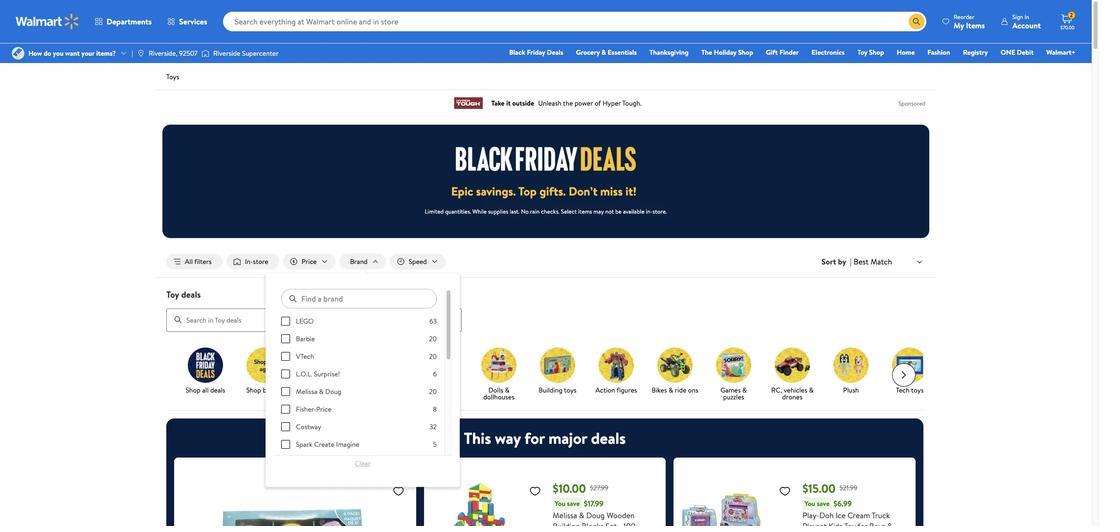 Task type: describe. For each thing, give the bounding box(es) containing it.
be
[[616, 208, 622, 216]]

lego
[[296, 317, 314, 327]]

pretend
[[422, 392, 445, 402]]

speed
[[409, 257, 427, 267]]

best match
[[854, 256, 893, 267]]

clear button
[[281, 456, 444, 472]]

supercenter
[[242, 48, 279, 58]]

dollhouses
[[484, 392, 515, 402]]

& for ride
[[669, 386, 674, 395]]

$27.99
[[590, 484, 609, 493]]

toy for toy shop
[[858, 47, 868, 57]]

store.
[[653, 208, 667, 216]]

for inside you save $6.99 play-doh ice cream truck playset kids toy for boys
[[858, 521, 868, 527]]

plush
[[844, 386, 860, 395]]

sign in account
[[1013, 12, 1042, 31]]

0 vertical spatial top
[[519, 183, 537, 200]]

dolls & dollhouses link
[[474, 348, 525, 403]]

set
[[606, 521, 617, 527]]

games
[[721, 386, 741, 395]]

your
[[81, 48, 95, 58]]

holiday
[[714, 47, 737, 57]]

riverside
[[213, 48, 241, 58]]

walmart black friday deals for days image
[[456, 147, 636, 171]]

you save $17.99 melissa & doug wooden building blocks set - 10
[[553, 499, 636, 527]]

my
[[954, 20, 965, 31]]

in
[[1025, 12, 1030, 21]]

toy deals
[[166, 289, 201, 301]]

tech toys image
[[893, 348, 928, 383]]

bikes & ride ons
[[652, 386, 699, 395]]

barbie
[[296, 334, 315, 344]]

all
[[202, 386, 209, 395]]

toys for tech toys
[[912, 386, 924, 395]]

$6.99
[[834, 499, 852, 510]]

in-store button
[[226, 254, 279, 270]]

toy shop link
[[854, 47, 889, 58]]

grocery & essentials link
[[572, 47, 642, 58]]

create
[[314, 440, 335, 450]]

all filters button
[[166, 254, 223, 270]]

playset
[[803, 521, 827, 527]]

building toys image
[[540, 348, 576, 383]]

no
[[521, 208, 529, 216]]

shop all deals image
[[188, 348, 223, 383]]

black friday deals link
[[505, 47, 568, 58]]

toy inside you save $6.99 play-doh ice cream truck playset kids toy for boys
[[845, 521, 856, 527]]

$10.00 $27.99
[[553, 480, 609, 497]]

doug inside group
[[325, 387, 342, 397]]

& for essentials
[[602, 47, 607, 57]]

kids
[[829, 521, 843, 527]]

Search in Toy deals search field
[[166, 309, 462, 332]]

sort and filter section element
[[155, 246, 938, 278]]

brand button
[[340, 254, 386, 270]]

shop all deals
[[186, 386, 225, 395]]

Walmart Site-Wide search field
[[223, 12, 927, 31]]

tech toys link
[[885, 348, 936, 396]]

you for $10.00
[[555, 499, 566, 509]]

sponsored
[[899, 99, 926, 107]]

& inside you save $17.99 melissa & doug wooden building blocks set - 10
[[580, 510, 585, 521]]

sign in to add to favorites list, melissa & doug wooden building blocks set - 100 blocks in 4 colors and 9 shapes - fsc-certified materials image
[[530, 485, 541, 498]]

walmart+ link
[[1043, 47, 1081, 58]]

by for shop
[[263, 386, 270, 395]]

blocks
[[582, 521, 604, 527]]

20 for vtech
[[429, 352, 437, 362]]

last.
[[510, 208, 520, 216]]

epic savings. top gifts. don't miss it!
[[452, 183, 637, 200]]

2
[[1071, 11, 1074, 19]]

action
[[596, 386, 616, 395]]

sign in to add to favorites list, squishmallows little plush value box - 5-5in squishmallows 1-5in fuzz a mallow walmart multicolor image
[[393, 485, 405, 498]]

riverside,
[[149, 48, 178, 58]]

sign in to add to favorites list, play-doh ice cream truck playset kids toy for boys & girls ages 3+, includes 20 tools and 5 colors image
[[780, 485, 791, 498]]

grocery & essentials
[[576, 47, 637, 57]]

 image for riverside, 92507
[[137, 49, 145, 57]]

20 for barbie
[[429, 334, 437, 344]]

supplies
[[488, 208, 509, 216]]

savings.
[[476, 183, 516, 200]]

1 vertical spatial price
[[317, 405, 332, 415]]

way
[[495, 428, 521, 449]]

tech
[[897, 386, 910, 395]]

Search search field
[[223, 12, 927, 31]]

reorder
[[954, 12, 975, 21]]

black
[[510, 47, 526, 57]]

spark
[[296, 440, 313, 450]]

select
[[561, 208, 577, 216]]

$70.00
[[1061, 24, 1075, 31]]

vtech
[[296, 352, 314, 362]]

search icon image
[[913, 18, 921, 25]]

sort by |
[[822, 257, 852, 267]]

plush toys image
[[834, 348, 869, 383]]

price inside dropdown button
[[302, 257, 317, 267]]

0 vertical spatial building
[[539, 386, 563, 395]]

home
[[898, 47, 916, 57]]

riverside supercenter
[[213, 48, 279, 58]]

save for $15.00
[[817, 499, 830, 509]]

games & puzzles link
[[709, 348, 760, 403]]

in-
[[646, 208, 653, 216]]

8
[[433, 405, 437, 415]]

shop all deals link
[[180, 348, 231, 396]]

& inside rc, vehicles & drones
[[810, 386, 814, 395]]

bikes & ride ons link
[[650, 348, 701, 396]]

toy for toy deals
[[166, 289, 179, 301]]

finder
[[780, 47, 799, 57]]

preschool toys image
[[423, 348, 458, 383]]

20 for melissa & doug
[[429, 387, 437, 397]]

brand
[[326, 386, 343, 395]]

dolls
[[489, 386, 504, 395]]

services button
[[160, 10, 215, 33]]

2 $70.00
[[1061, 11, 1075, 31]]

miss
[[601, 183, 623, 200]]

vehicles
[[784, 386, 808, 395]]

radio-controlled, vehicles and drones image
[[775, 348, 811, 383]]

limited
[[425, 208, 444, 216]]



Task type: locate. For each thing, give the bounding box(es) containing it.
toys
[[166, 72, 179, 82]]

doug inside you save $17.99 melissa & doug wooden building blocks set - 10
[[587, 510, 605, 521]]

$21.99
[[840, 484, 858, 493]]

walmart image
[[16, 14, 79, 29]]

search image
[[174, 316, 182, 324]]

& right games
[[743, 386, 748, 395]]

the holiday shop
[[702, 47, 754, 57]]

drones
[[783, 392, 803, 402]]

2 horizontal spatial toy
[[858, 47, 868, 57]]

departments
[[107, 16, 152, 27]]

1 horizontal spatial for
[[858, 521, 868, 527]]

deals inside top toy brand deals
[[316, 392, 331, 402]]

melissa
[[296, 387, 318, 397], [553, 510, 578, 521]]

save for $10.00
[[567, 499, 580, 509]]

gift finder link
[[762, 47, 804, 58]]

tech toys
[[897, 386, 924, 395]]

1 vertical spatial building
[[553, 521, 580, 527]]

6
[[433, 370, 437, 379]]

0 horizontal spatial |
[[132, 48, 133, 58]]

for left boys
[[858, 521, 868, 527]]

& right the preschool
[[454, 386, 458, 395]]

essentials
[[608, 47, 637, 57]]

1 vertical spatial for
[[858, 521, 868, 527]]

you for $15.00
[[805, 499, 816, 509]]

shop right holiday
[[739, 47, 754, 57]]

in-store
[[245, 257, 269, 267]]

shop left all
[[186, 386, 201, 395]]

age
[[272, 386, 282, 395]]

major
[[549, 428, 588, 449]]

 image right the 92507
[[202, 48, 209, 58]]

doug down the $17.99 on the right bottom of page
[[587, 510, 605, 521]]

1 horizontal spatial toys
[[912, 386, 924, 395]]

2 vertical spatial 20
[[429, 387, 437, 397]]

deals up "search" 'image'
[[181, 289, 201, 301]]

0 horizontal spatial top
[[303, 386, 313, 395]]

melissa up fisher-
[[296, 387, 318, 397]]

0 horizontal spatial by
[[263, 386, 270, 395]]

1 vertical spatial by
[[263, 386, 270, 395]]

reorder my items
[[954, 12, 986, 31]]

toy
[[315, 386, 325, 395]]

2 save from the left
[[817, 499, 830, 509]]

& right dolls
[[505, 386, 510, 395]]

1 toys from the left
[[564, 386, 577, 395]]

| left "best"
[[851, 257, 852, 267]]

cream
[[848, 510, 871, 521]]

20
[[429, 334, 437, 344], [429, 352, 437, 362], [429, 387, 437, 397]]

doh
[[820, 510, 834, 521]]

0 vertical spatial by
[[839, 257, 847, 267]]

top inside top toy brand deals
[[303, 386, 313, 395]]

building toys
[[539, 386, 577, 395]]

1 horizontal spatial doug
[[587, 510, 605, 521]]

ride-on toys image
[[658, 348, 693, 383]]

preschool & pretend play link
[[415, 348, 466, 403]]

price button
[[283, 254, 336, 270]]

1 20 from the top
[[429, 334, 437, 344]]

doug right toy
[[325, 387, 342, 397]]

action figures
[[596, 386, 638, 395]]

0 horizontal spatial toy
[[166, 289, 179, 301]]

shop inside 'link'
[[246, 386, 261, 395]]

shop left age
[[246, 386, 261, 395]]

clear
[[355, 459, 371, 469]]

by for sort
[[839, 257, 847, 267]]

& down the $17.99 on the right bottom of page
[[580, 510, 585, 521]]

0 vertical spatial price
[[302, 257, 317, 267]]

by right sort
[[839, 257, 847, 267]]

None checkbox
[[281, 352, 290, 361], [281, 388, 290, 397], [281, 405, 290, 414], [281, 441, 290, 449], [281, 352, 290, 361], [281, 388, 290, 397], [281, 405, 290, 414], [281, 441, 290, 449]]

1 vertical spatial doug
[[587, 510, 605, 521]]

& left ride
[[669, 386, 674, 395]]

it!
[[626, 183, 637, 200]]

0 vertical spatial doug
[[325, 387, 342, 397]]

melissa & doug
[[296, 387, 342, 397]]

toy right electronics link
[[858, 47, 868, 57]]

spark create imagine
[[296, 440, 360, 450]]

surprise!
[[314, 370, 340, 379]]

the holiday shop link
[[698, 47, 758, 58]]

1 vertical spatial melissa
[[553, 510, 578, 521]]

building inside you save $17.99 melissa & doug wooden building blocks set - 10
[[553, 521, 580, 527]]

match
[[871, 256, 893, 267]]

games and puzzles image
[[717, 348, 752, 383]]

toys for building toys
[[564, 386, 577, 395]]

1 horizontal spatial toy
[[845, 521, 856, 527]]

toy
[[858, 47, 868, 57], [166, 289, 179, 301], [845, 521, 856, 527]]

services
[[179, 16, 207, 27]]

1 horizontal spatial by
[[839, 257, 847, 267]]

& for dollhouses
[[505, 386, 510, 395]]

3 20 from the top
[[429, 387, 437, 397]]

gift finder
[[766, 47, 799, 57]]

1 horizontal spatial |
[[851, 257, 852, 267]]

0 vertical spatial toy
[[858, 47, 868, 57]]

you inside you save $6.99 play-doh ice cream truck playset kids toy for boys
[[805, 499, 816, 509]]

deals inside shop all deals link
[[210, 386, 225, 395]]

1 save from the left
[[567, 499, 580, 509]]

1 vertical spatial toy
[[166, 289, 179, 301]]

0 vertical spatial melissa
[[296, 387, 318, 397]]

you
[[53, 48, 64, 58]]

1 vertical spatial |
[[851, 257, 852, 267]]

0 horizontal spatial save
[[567, 499, 580, 509]]

20 down 63 on the left of page
[[429, 334, 437, 344]]

all filters
[[185, 257, 212, 267]]

group
[[281, 317, 437, 527], [182, 466, 409, 527]]

shop left home on the right top
[[870, 47, 885, 57]]

rc,
[[772, 386, 783, 395]]

None checkbox
[[281, 317, 290, 326], [281, 335, 290, 344], [281, 370, 290, 379], [281, 423, 290, 432], [281, 317, 290, 326], [281, 335, 290, 344], [281, 370, 290, 379], [281, 423, 290, 432]]

dolls and dollhouses image
[[482, 348, 517, 383]]

deals right major
[[591, 428, 626, 449]]

 image
[[202, 48, 209, 58], [137, 49, 145, 57]]

shop
[[739, 47, 754, 57], [870, 47, 885, 57], [186, 386, 201, 395], [246, 386, 261, 395]]

sign
[[1013, 12, 1024, 21]]

how
[[28, 48, 42, 58]]

building down the building toys image
[[539, 386, 563, 395]]

price right store
[[302, 257, 317, 267]]

limited quantities. while supplies last. no rain checks. select items may not be available in-store.
[[425, 208, 667, 216]]

save inside you save $17.99 melissa & doug wooden building blocks set - 10
[[567, 499, 580, 509]]

best match button
[[852, 255, 926, 268]]

2 toys from the left
[[912, 386, 924, 395]]

| inside sort and filter section element
[[851, 257, 852, 267]]

gift
[[766, 47, 778, 57]]

deals inside toy deals search field
[[181, 289, 201, 301]]

shop by age image
[[247, 348, 282, 383]]

save inside you save $6.99 play-doh ice cream truck playset kids toy for boys
[[817, 499, 830, 509]]

plush link
[[826, 348, 877, 396]]

2 you from the left
[[805, 499, 816, 509]]

for right way at the bottom left
[[525, 428, 545, 449]]

top up no
[[519, 183, 537, 200]]

$10.00
[[553, 480, 586, 497]]

0 horizontal spatial you
[[555, 499, 566, 509]]

debit
[[1018, 47, 1034, 57]]

-
[[619, 521, 622, 527]]

& inside games & puzzles
[[743, 386, 748, 395]]

save down $10.00
[[567, 499, 580, 509]]

building left blocks
[[553, 521, 580, 527]]

toy inside toy deals search field
[[166, 289, 179, 301]]

& inside preschool & pretend play
[[454, 386, 458, 395]]

0 vertical spatial for
[[525, 428, 545, 449]]

want
[[65, 48, 80, 58]]

& right grocery
[[602, 47, 607, 57]]

20 up 8
[[429, 387, 437, 397]]

this way for major deals
[[464, 428, 626, 449]]

epic
[[452, 183, 474, 200]]

action figures image
[[599, 348, 634, 383]]

0 horizontal spatial doug
[[325, 387, 342, 397]]

0 horizontal spatial melissa
[[296, 387, 318, 397]]

1 horizontal spatial  image
[[202, 48, 209, 58]]

walmart+
[[1047, 47, 1076, 57]]

wooden
[[607, 510, 635, 521]]

thanksgiving
[[650, 47, 689, 57]]

 image left riverside,
[[137, 49, 145, 57]]

by inside 'link'
[[263, 386, 270, 395]]

melissa inside you save $17.99 melissa & doug wooden building blocks set - 10
[[553, 510, 578, 521]]

ons
[[689, 386, 699, 395]]

0 vertical spatial 20
[[429, 334, 437, 344]]

group containing lego
[[281, 317, 437, 527]]

top toy brand deals link
[[298, 348, 349, 403]]

price down top toy brand deals at the bottom left
[[317, 405, 332, 415]]

ice
[[836, 510, 846, 521]]

& left brand
[[319, 387, 324, 397]]

in-
[[245, 257, 253, 267]]

5
[[433, 440, 437, 450]]

home link
[[893, 47, 920, 58]]

& inside dolls & dollhouses
[[505, 386, 510, 395]]

0 vertical spatial |
[[132, 48, 133, 58]]

top toy brand deals
[[303, 386, 343, 402]]

1 horizontal spatial save
[[817, 499, 830, 509]]

 image for riverside supercenter
[[202, 48, 209, 58]]

32
[[430, 422, 437, 432]]

toy shop
[[858, 47, 885, 57]]

0 horizontal spatial for
[[525, 428, 545, 449]]

electronics link
[[808, 47, 850, 58]]

1 horizontal spatial melissa
[[553, 510, 578, 521]]

1 horizontal spatial you
[[805, 499, 816, 509]]

top toy brand deals image
[[305, 348, 341, 383]]

deals up fisher-price
[[316, 392, 331, 402]]

1 vertical spatial 20
[[429, 352, 437, 362]]

one debit
[[1001, 47, 1034, 57]]

$10.00 group
[[432, 466, 659, 527]]

save up doh
[[817, 499, 830, 509]]

toy up "search" 'image'
[[166, 289, 179, 301]]

Find a brand search field
[[281, 289, 437, 309]]

ride
[[675, 386, 687, 395]]

92507
[[179, 48, 198, 58]]

toy inside toy shop link
[[858, 47, 868, 57]]

fashion link
[[924, 47, 955, 58]]

rain
[[530, 208, 540, 216]]

deals
[[181, 289, 201, 301], [210, 386, 225, 395], [316, 392, 331, 402], [591, 428, 626, 449]]

& for doug
[[319, 387, 324, 397]]

costway
[[296, 422, 322, 432]]

you inside you save $17.99 melissa & doug wooden building blocks set - 10
[[555, 499, 566, 509]]

next slide for chipmodulewithimages list image
[[893, 363, 916, 387]]

deals
[[547, 47, 564, 57]]

top left toy
[[303, 386, 313, 395]]

toy right kids
[[845, 521, 856, 527]]

by
[[839, 257, 847, 267], [263, 386, 270, 395]]

1 vertical spatial top
[[303, 386, 313, 395]]

building
[[539, 386, 563, 395], [553, 521, 580, 527]]

1 you from the left
[[555, 499, 566, 509]]

price
[[302, 257, 317, 267], [317, 405, 332, 415]]

you up play-
[[805, 499, 816, 509]]

by left age
[[263, 386, 270, 395]]

& right vehicles
[[810, 386, 814, 395]]

Toy deals search field
[[155, 289, 938, 332]]

0 horizontal spatial  image
[[137, 49, 145, 57]]

items
[[579, 208, 593, 216]]

the
[[702, 47, 713, 57]]

may
[[594, 208, 604, 216]]

black friday deals
[[510, 47, 564, 57]]

play
[[447, 392, 459, 402]]

& for puzzles
[[743, 386, 748, 395]]

| right items? on the top
[[132, 48, 133, 58]]

this
[[464, 428, 492, 449]]

0 horizontal spatial toys
[[564, 386, 577, 395]]

by inside sort and filter section element
[[839, 257, 847, 267]]

while
[[473, 208, 487, 216]]

how do you want your items?
[[28, 48, 116, 58]]

toys down the building toys image
[[564, 386, 577, 395]]

20 up 6
[[429, 352, 437, 362]]

$17.99
[[584, 499, 604, 510]]

gifts.
[[540, 183, 566, 200]]

 image
[[12, 47, 24, 60]]

best
[[854, 256, 869, 267]]

melissa down $10.00
[[553, 510, 578, 521]]

shop by age
[[246, 386, 282, 395]]

2 vertical spatial toy
[[845, 521, 856, 527]]

1 horizontal spatial top
[[519, 183, 537, 200]]

you down $10.00
[[555, 499, 566, 509]]

don't
[[569, 183, 598, 200]]

rc, vehicles & drones link
[[768, 348, 818, 403]]

toys right tech
[[912, 386, 924, 395]]

deals right all
[[210, 386, 225, 395]]

2 20 from the top
[[429, 352, 437, 362]]

& for pretend
[[454, 386, 458, 395]]



Task type: vqa. For each thing, say whether or not it's contained in the screenshot.
rightmost FOR
yes



